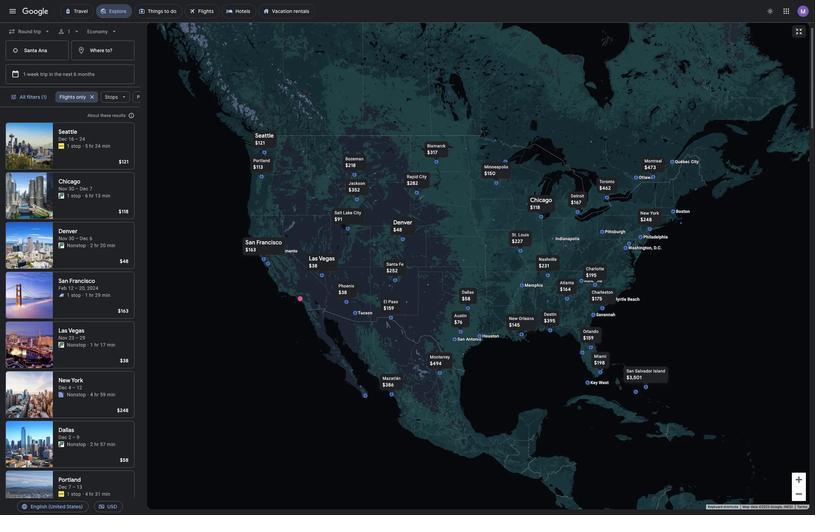 Task type: vqa. For each thing, say whether or not it's contained in the screenshot.
Product
no



Task type: describe. For each thing, give the bounding box(es) containing it.
view smaller map image
[[796, 27, 804, 36]]

4 for 4 hr 59 min
[[90, 392, 93, 398]]

frontier image for las vegas
[[59, 343, 64, 348]]

las vegas nov 23 – 29
[[59, 328, 85, 341]]

nov for denver
[[59, 236, 67, 242]]

san francisco feb 12 – 20, 2024
[[59, 278, 98, 291]]

317 US dollars text field
[[428, 149, 438, 155]]

252 US dollars text field
[[387, 268, 398, 274]]

monterrey
[[430, 355, 450, 360]]

st.
[[512, 233, 518, 238]]

boston
[[677, 209, 690, 214]]

118 US dollars text field
[[119, 209, 129, 215]]

filters
[[27, 94, 40, 100]]

about these results image
[[123, 107, 140, 124]]

about
[[88, 113, 99, 118]]

miami $198
[[595, 354, 607, 366]]

orlando
[[584, 329, 599, 334]]

these
[[100, 113, 111, 118]]

map
[[743, 506, 750, 509]]

©2023
[[760, 506, 771, 509]]

stop for chicago
[[71, 193, 81, 199]]

1 vertical spatial 6
[[85, 193, 88, 199]]

rapid city $282
[[407, 174, 427, 186]]

494 US dollars text field
[[430, 361, 442, 367]]

5 hr 24 min
[[85, 143, 110, 149]]

in
[[49, 72, 53, 77]]

352 US dollars text field
[[349, 187, 360, 193]]

indianapolis
[[556, 236, 580, 241]]

$121 inside seattle $121
[[255, 140, 265, 146]]

min for 4 hr 31 min
[[102, 492, 110, 498]]

keyboard shortcuts button
[[709, 505, 739, 510]]

0 horizontal spatial 48 us dollars text field
[[120, 258, 129, 265]]

113 US dollars text field
[[119, 507, 129, 514]]

feb
[[59, 286, 67, 291]]

francisco for san francisco $163
[[257, 239, 282, 246]]

rapid
[[407, 174, 418, 179]]

4 for 4 hr 31 min
[[85, 492, 88, 498]]

new orleans $145
[[509, 316, 534, 328]]

hr for 57
[[94, 442, 99, 448]]

$164
[[560, 286, 571, 293]]

denver for denver $48
[[394, 219, 413, 226]]

4 – 12
[[68, 385, 82, 391]]

$248 inside 'new york $248'
[[641, 217, 652, 223]]

min for 4 hr 59 min
[[107, 392, 116, 398]]

218 US dollars text field
[[345, 162, 356, 168]]

memphis
[[525, 283, 543, 288]]

 image for new york
[[88, 392, 89, 399]]

$386
[[383, 382, 394, 388]]

$252
[[387, 268, 398, 274]]

$159 inside orlando $159
[[584, 335, 594, 341]]

map data ©2023 google, inegi
[[743, 506, 794, 509]]

$282
[[407, 180, 418, 186]]

new inside "new york dec 4 – 12"
[[59, 378, 70, 385]]

bismarck $317
[[428, 144, 446, 155]]

nonstop for dec
[[67, 442, 86, 448]]

flights only
[[60, 94, 86, 100]]

395 US dollars text field
[[544, 318, 556, 324]]

united image
[[59, 392, 64, 398]]

2024
[[87, 286, 98, 291]]

1 hr 17 min
[[90, 343, 116, 348]]

16 – 24
[[68, 136, 85, 142]]

usd
[[107, 504, 117, 511]]

philadelphia
[[644, 235, 668, 240]]

163 US dollars text field
[[246, 247, 256, 253]]

5
[[85, 143, 88, 149]]

san for san salvador island $3,501
[[627, 369, 634, 374]]

38 US dollars text field
[[120, 358, 129, 364]]

473 US dollars text field
[[645, 164, 656, 171]]

164 US dollars text field
[[560, 286, 571, 293]]

$218
[[345, 162, 356, 168]]

google,
[[771, 506, 784, 509]]

san francisco $163
[[246, 239, 282, 253]]

6 inside button
[[74, 72, 77, 77]]

0 vertical spatial 48 us dollars text field
[[394, 227, 402, 233]]

1 inside popup button
[[68, 29, 71, 34]]

$38 inside phoenix $38
[[339, 289, 347, 296]]

$163 inside san francisco $163
[[246, 247, 256, 253]]

2 hr 20 min
[[90, 243, 116, 249]]

portland $113
[[253, 158, 270, 170]]

el paso $159
[[384, 300, 398, 312]]

$113 inside portland $113
[[253, 164, 263, 170]]

 image for dallas
[[88, 441, 89, 448]]

charlotte
[[586, 267, 605, 272]]

195 US dollars text field
[[586, 272, 597, 279]]

282 US dollars text field
[[407, 180, 418, 186]]

denver $48
[[394, 219, 413, 233]]

175 US dollars text field
[[592, 296, 603, 302]]

248 US dollars text field
[[641, 217, 652, 223]]

key west
[[591, 381, 609, 386]]

usd button
[[94, 499, 123, 516]]

hr for 59
[[94, 392, 99, 398]]

frontier image for denver
[[59, 243, 64, 249]]

76 US dollars text field
[[455, 319, 463, 326]]

1 stop for chicago
[[67, 193, 81, 199]]

231 US dollars text field
[[539, 263, 550, 269]]

dallas for dec
[[59, 427, 74, 434]]

6 inside denver nov 30 – dec 6
[[90, 236, 92, 242]]

inegi
[[785, 506, 794, 509]]

minneapolis
[[485, 165, 509, 170]]

denver for denver nov 30 – dec 6
[[59, 228, 78, 235]]

san for san francisco feb 12 – 20, 2024
[[59, 278, 68, 285]]

stop for san
[[71, 293, 81, 298]]

vegas for las vegas $38
[[319, 255, 335, 262]]

salt lake city $91
[[335, 211, 361, 222]]

1 stop for san
[[67, 293, 81, 298]]

59
[[100, 392, 106, 398]]

only
[[76, 94, 86, 100]]

1 vertical spatial $113
[[119, 507, 129, 514]]

destin
[[544, 312, 557, 317]]

bismarck
[[428, 144, 446, 148]]

$159 inside 'el paso $159'
[[384, 305, 394, 312]]

30 – dec for denver
[[69, 236, 88, 242]]

stop for seattle
[[71, 143, 81, 149]]

savannah
[[597, 313, 616, 317]]

paso
[[389, 300, 398, 305]]

chicago for chicago $118
[[531, 197, 553, 204]]

flights
[[60, 94, 75, 100]]

$231
[[539, 263, 550, 269]]

hr for 24
[[89, 143, 94, 149]]

$352
[[349, 187, 360, 193]]

7 – 13
[[68, 485, 82, 491]]

san for san francisco $163
[[246, 239, 255, 246]]

english
[[31, 504, 47, 511]]

denver nov 30 – dec 6
[[59, 228, 92, 242]]

hr for 17
[[94, 343, 99, 348]]

248 US dollars text field
[[117, 408, 129, 414]]

sacramento
[[274, 249, 298, 254]]

1 vertical spatial $248
[[117, 408, 129, 414]]

change appearance image
[[763, 3, 779, 20]]

stops button
[[101, 89, 130, 106]]

orleans
[[519, 316, 534, 321]]

31
[[95, 492, 101, 498]]

mazatlán
[[383, 376, 401, 381]]

next
[[63, 72, 72, 77]]

min for 1 hr 17 min
[[107, 343, 116, 348]]

2 for dallas
[[90, 442, 93, 448]]

destin $395
[[544, 312, 557, 324]]

chicago nov 30 – dec 7
[[59, 178, 92, 192]]

163 US dollars text field
[[118, 308, 129, 315]]

nonstop for york
[[67, 392, 86, 398]]

462 US dollars text field
[[600, 185, 611, 191]]

121 US dollars text field
[[255, 140, 265, 146]]

1 vertical spatial $48
[[120, 258, 129, 265]]

7
[[90, 186, 92, 192]]

386 US dollars text field
[[383, 382, 394, 388]]

new for $248
[[641, 211, 650, 216]]

pittsburgh
[[605, 229, 626, 234]]

santa
[[387, 262, 398, 267]]

min for 5 hr 24 min
[[102, 143, 110, 149]]

seattle for seattle dec 16 – 24
[[59, 129, 77, 136]]

shortcuts
[[724, 506, 739, 509]]

2 – 9
[[68, 435, 80, 441]]

23 – 29
[[69, 336, 85, 341]]

york for $248
[[651, 211, 660, 216]]

san for san antonio
[[458, 337, 465, 342]]

hr for 31
[[89, 492, 94, 498]]

bozeman $218
[[345, 157, 364, 168]]

states)
[[67, 504, 83, 511]]

stops
[[105, 94, 118, 100]]

2 hr 57 min
[[90, 442, 116, 448]]

myrtle beach
[[614, 297, 640, 302]]

montreal $473
[[645, 159, 662, 171]]



Task type: locate. For each thing, give the bounding box(es) containing it.
min right 31
[[102, 492, 110, 498]]

dec left 2 – 9
[[59, 435, 67, 441]]

1 stop down 7 – 13
[[67, 492, 81, 498]]

2 nonstop from the top
[[67, 343, 86, 348]]

3 stop from the top
[[71, 293, 81, 298]]

san up 163 us dollars text field at the left top
[[246, 239, 255, 246]]

None text field
[[6, 41, 69, 60]]

hr for 13
[[89, 193, 94, 199]]

main menu image
[[8, 7, 17, 15]]

0 horizontal spatial portland
[[59, 477, 81, 484]]

frontier image for dallas
[[59, 442, 64, 448]]

san
[[246, 239, 255, 246], [59, 278, 68, 285], [458, 337, 465, 342], [627, 369, 634, 374]]

city for québec city
[[692, 159, 699, 164]]

 image
[[88, 342, 89, 349], [88, 392, 89, 399], [88, 441, 89, 448]]

3 nonstop from the top
[[67, 392, 86, 398]]

227 US dollars text field
[[512, 238, 523, 245]]

30 – dec inside denver nov 30 – dec 6
[[69, 236, 88, 242]]

beach
[[628, 297, 640, 302]]

new up 4 – 12
[[59, 378, 70, 385]]

1 vertical spatial york
[[71, 378, 83, 385]]

0 vertical spatial portland
[[253, 158, 270, 163]]

1 vertical spatial $163
[[118, 308, 129, 315]]

portland up 113 us dollars text field
[[253, 158, 270, 163]]

2 dec from the top
[[59, 385, 67, 391]]

toronto $462
[[600, 179, 615, 191]]

4 left 31
[[85, 492, 88, 498]]

island
[[654, 369, 666, 374]]

dec inside 'portland dec 7 – 13'
[[59, 485, 67, 491]]

6 left 13
[[85, 193, 88, 199]]

3 nov from the top
[[59, 336, 67, 341]]

stop down 12 – 20,
[[71, 293, 81, 298]]

about these results
[[88, 113, 126, 118]]

nonstop down 4 – 12
[[67, 392, 86, 398]]

4 nonstop from the top
[[67, 442, 86, 448]]

min right 13
[[102, 193, 110, 199]]

las for las vegas nov 23 – 29
[[59, 328, 67, 335]]

1 stop down 12 – 20,
[[67, 293, 81, 298]]

new up $145
[[509, 316, 518, 321]]

1 1 stop from the top
[[67, 143, 81, 149]]

121 US dollars text field
[[119, 159, 129, 165]]

nonstop for vegas
[[67, 343, 86, 348]]

vegas inside las vegas $38
[[319, 255, 335, 262]]

toronto
[[600, 179, 615, 184]]

58 US dollars text field
[[120, 458, 129, 464]]

4
[[90, 392, 93, 398], [85, 492, 88, 498]]

min for 6 hr 13 min
[[102, 193, 110, 199]]

(united
[[48, 504, 66, 511]]

hr left 57
[[94, 442, 99, 448]]

washington, d.c.
[[629, 246, 662, 251]]

dec for portland
[[59, 485, 67, 491]]

1 vertical spatial vegas
[[69, 328, 84, 335]]

$227
[[512, 238, 523, 245]]

2 horizontal spatial new
[[641, 211, 650, 216]]

hr
[[89, 143, 94, 149], [89, 193, 94, 199], [94, 243, 99, 249], [89, 293, 94, 298], [94, 343, 99, 348], [94, 392, 99, 398], [94, 442, 99, 448], [89, 492, 94, 498]]

1 horizontal spatial portland
[[253, 158, 270, 163]]

$3,501
[[627, 375, 642, 381]]

$48 inside denver $48
[[394, 227, 402, 233]]

2 vertical spatial $38
[[120, 358, 129, 364]]

frontier image
[[59, 193, 64, 199], [59, 243, 64, 249], [59, 343, 64, 348], [59, 442, 64, 448]]

portland for dec
[[59, 477, 81, 484]]

$118 inside 'chicago $118'
[[531, 204, 540, 211]]

0 horizontal spatial 4
[[85, 492, 88, 498]]

2 vertical spatial 6
[[90, 236, 92, 242]]

spirit image up (united
[[59, 492, 64, 498]]

1  image from the top
[[88, 342, 89, 349]]

2 left 20
[[90, 243, 93, 249]]

1 vertical spatial  image
[[88, 392, 89, 399]]

week
[[27, 72, 39, 77]]

washington,
[[629, 246, 653, 251]]

austin $76
[[455, 314, 467, 326]]

1 button
[[55, 23, 83, 40]]

new for $145
[[509, 316, 518, 321]]

hr right 5
[[89, 143, 94, 149]]

francisco inside san francisco feb 12 – 20, 2024
[[70, 278, 95, 285]]

0 vertical spatial $159
[[384, 305, 394, 312]]

$38 inside las vegas $38
[[309, 263, 318, 269]]

salvador
[[636, 369, 653, 374]]

6 hr 13 min
[[85, 193, 110, 199]]

167 US dollars text field
[[571, 199, 582, 206]]

0 horizontal spatial 6
[[74, 72, 77, 77]]

1 hr 29 min
[[85, 293, 110, 298]]

dallas up 2 – 9
[[59, 427, 74, 434]]

el
[[384, 300, 387, 305]]

0 horizontal spatial $48
[[120, 258, 129, 265]]

portland inside map region
[[253, 158, 270, 163]]

1 vertical spatial 30 – dec
[[69, 236, 88, 242]]

stop for portland
[[71, 492, 81, 498]]

2 horizontal spatial 6
[[90, 236, 92, 242]]

0 vertical spatial $58
[[462, 296, 471, 302]]

dec for dallas
[[59, 435, 67, 441]]

new up $248 text field
[[641, 211, 650, 216]]

las vegas $38
[[309, 255, 335, 269]]

0 horizontal spatial $113
[[119, 507, 129, 514]]

nonstop
[[67, 243, 86, 249], [67, 343, 86, 348], [67, 392, 86, 398], [67, 442, 86, 448]]

0 vertical spatial chicago
[[59, 178, 80, 185]]

english (united states) button
[[17, 499, 89, 516]]

hr left 31
[[89, 492, 94, 498]]

chicago for chicago nov 30 – dec 7
[[59, 178, 80, 185]]

seattle up 16 – 24
[[59, 129, 77, 136]]

3 1 stop from the top
[[67, 293, 81, 298]]

0 vertical spatial 30 – dec
[[69, 186, 88, 192]]

0 vertical spatial 6
[[74, 72, 77, 77]]

1 horizontal spatial $163
[[246, 247, 256, 253]]

min
[[102, 143, 110, 149], [102, 193, 110, 199], [107, 243, 116, 249], [102, 293, 110, 298], [107, 343, 116, 348], [107, 392, 116, 398], [107, 442, 116, 448], [102, 492, 110, 498]]

4 1 stop from the top
[[67, 492, 81, 498]]

alaska and frontier image
[[59, 293, 64, 298]]

$159 down orlando
[[584, 335, 594, 341]]

nonstop for nov
[[67, 243, 86, 249]]

0 vertical spatial $38
[[309, 263, 318, 269]]

1 horizontal spatial 4
[[90, 392, 93, 398]]

jackson
[[349, 181, 365, 186]]

1 spirit image from the top
[[59, 143, 64, 149]]

145 US dollars text field
[[509, 322, 520, 328]]

91 US dollars text field
[[335, 216, 342, 222]]

1 vertical spatial portland
[[59, 477, 81, 484]]

1 nov from the top
[[59, 186, 67, 192]]

1 30 – dec from the top
[[69, 186, 88, 192]]

dec inside seattle dec 16 – 24
[[59, 136, 67, 142]]

1 dec from the top
[[59, 136, 67, 142]]

0 vertical spatial 2
[[90, 243, 93, 249]]

stop down 16 – 24
[[71, 143, 81, 149]]

dec for seattle
[[59, 136, 67, 142]]

portland
[[253, 158, 270, 163], [59, 477, 81, 484]]

san inside san francisco $163
[[246, 239, 255, 246]]

1 horizontal spatial las
[[309, 255, 318, 262]]

1 vertical spatial $38
[[339, 289, 347, 296]]

159 US dollars text field
[[384, 305, 394, 312]]

portland inside 'portland dec 7 – 13'
[[59, 477, 81, 484]]

2 horizontal spatial $38
[[339, 289, 347, 296]]

city right québec
[[692, 159, 699, 164]]

0 horizontal spatial vegas
[[69, 328, 84, 335]]

seattle up victoria
[[255, 132, 274, 139]]

1 2 from the top
[[90, 243, 93, 249]]

francisco
[[257, 239, 282, 246], [70, 278, 95, 285]]

$163
[[246, 247, 256, 253], [118, 308, 129, 315]]

1 horizontal spatial 6
[[85, 193, 88, 199]]

san up feb
[[59, 278, 68, 285]]

keyboard
[[709, 506, 723, 509]]

38 US dollars text field
[[309, 263, 318, 269]]

york inside 'new york $248'
[[651, 211, 660, 216]]

0 horizontal spatial $121
[[119, 159, 129, 165]]

hr left 13
[[89, 193, 94, 199]]

city right rapid
[[419, 174, 427, 179]]

1 stop for portland
[[67, 492, 81, 498]]

2 nov from the top
[[59, 236, 67, 242]]

2 2 from the top
[[90, 442, 93, 448]]

1 horizontal spatial $248
[[641, 217, 652, 223]]

new inside 'new york $248'
[[641, 211, 650, 216]]

3  image from the top
[[88, 441, 89, 448]]

san up '$3,501' text box
[[627, 369, 634, 374]]

6 right next
[[74, 72, 77, 77]]

dallas for $58
[[462, 290, 474, 295]]

san antonio
[[458, 337, 482, 342]]

ottawa
[[639, 175, 653, 180]]

0 vertical spatial 4
[[90, 392, 93, 398]]

min right 57
[[107, 442, 116, 448]]

118 US dollars text field
[[531, 204, 540, 211]]

city right lake at the left top of page
[[354, 211, 361, 215]]

las for las vegas $38
[[309, 255, 318, 262]]

loading results progress bar
[[0, 22, 816, 24]]

$38
[[309, 263, 318, 269], [339, 289, 347, 296], [120, 358, 129, 364]]

0 vertical spatial dallas
[[462, 290, 474, 295]]

1 horizontal spatial $113
[[253, 164, 263, 170]]

new york $248
[[641, 211, 660, 223]]

1
[[68, 29, 71, 34], [67, 143, 70, 149], [67, 193, 70, 199], [67, 293, 70, 298], [85, 293, 88, 298], [90, 343, 93, 348], [67, 492, 70, 498]]

1 vertical spatial 2
[[90, 442, 93, 448]]

francisco up 12 – 20,
[[70, 278, 95, 285]]

1 horizontal spatial francisco
[[257, 239, 282, 246]]

1 horizontal spatial city
[[419, 174, 427, 179]]

4 left 59
[[90, 392, 93, 398]]

 image left 4 hr 59 min
[[88, 392, 89, 399]]

asheville
[[585, 279, 603, 283]]

flights only button
[[55, 89, 98, 106]]

150 US dollars text field
[[485, 170, 496, 177]]

$159 down el
[[384, 305, 394, 312]]

1 horizontal spatial $38
[[309, 263, 318, 269]]

san inside san francisco feb 12 – 20, 2024
[[59, 278, 68, 285]]

0 vertical spatial  image
[[88, 342, 89, 349]]

lake
[[343, 211, 353, 215]]

None field
[[6, 25, 54, 38], [85, 25, 121, 38], [6, 25, 54, 38], [85, 25, 121, 38]]

dec up united image
[[59, 385, 67, 391]]

city inside rapid city $282
[[419, 174, 427, 179]]

city inside salt lake city $91
[[354, 211, 361, 215]]

frontier image down dallas dec 2 – 9
[[59, 442, 64, 448]]

0 vertical spatial new
[[641, 211, 650, 216]]

vegas
[[319, 255, 335, 262], [69, 328, 84, 335]]

chicago inside map region
[[531, 197, 553, 204]]

 image for las vegas
[[88, 342, 89, 349]]

seattle inside map region
[[255, 132, 274, 139]]

nashville $231
[[539, 257, 557, 269]]

17
[[100, 343, 106, 348]]

all
[[20, 94, 26, 100]]

dallas dec 2 – 9
[[59, 427, 80, 441]]

francisco inside san francisco $163
[[257, 239, 282, 246]]

hr left 17
[[94, 343, 99, 348]]

san inside san salvador island $3,501
[[627, 369, 634, 374]]

159 US dollars text field
[[584, 335, 594, 341]]

113 US dollars text field
[[253, 164, 263, 170]]

30 – dec inside chicago nov 30 – dec 7
[[69, 186, 88, 192]]

data
[[751, 506, 759, 509]]

58 US dollars text field
[[462, 296, 471, 302]]

seattle
[[59, 129, 77, 136], [255, 132, 274, 139]]

0 horizontal spatial seattle
[[59, 129, 77, 136]]

24
[[95, 143, 101, 149]]

dallas inside dallas dec 2 – 9
[[59, 427, 74, 434]]

2 spirit image from the top
[[59, 492, 64, 498]]

1 horizontal spatial 48 us dollars text field
[[394, 227, 402, 233]]

denver inside map region
[[394, 219, 413, 226]]

dec left 7 – 13
[[59, 485, 67, 491]]

0 vertical spatial denver
[[394, 219, 413, 226]]

frontier image down las vegas nov 23 – 29
[[59, 343, 64, 348]]

min right 20
[[107, 243, 116, 249]]

seattle inside seattle dec 16 – 24
[[59, 129, 77, 136]]

dallas $58
[[462, 290, 474, 302]]

min for 2 hr 20 min
[[107, 243, 116, 249]]

0 horizontal spatial $58
[[120, 458, 129, 464]]

0 horizontal spatial denver
[[59, 228, 78, 235]]

spirit image
[[59, 143, 64, 149], [59, 492, 64, 498]]

3 frontier image from the top
[[59, 343, 64, 348]]

1 vertical spatial chicago
[[531, 197, 553, 204]]

dallas inside map region
[[462, 290, 474, 295]]

2 vertical spatial new
[[59, 378, 70, 385]]

0 horizontal spatial chicago
[[59, 178, 80, 185]]

dallas up 58 us dollars text box
[[462, 290, 474, 295]]

1 stop down 16 – 24
[[67, 143, 81, 149]]

min for 2 hr 57 min
[[107, 442, 116, 448]]

monterrey $494
[[430, 355, 450, 367]]

1 vertical spatial dallas
[[59, 427, 74, 434]]

1 vertical spatial denver
[[59, 228, 78, 235]]

seattle $121
[[255, 132, 274, 146]]

keyboard shortcuts
[[709, 506, 739, 509]]

trip
[[40, 72, 48, 77]]

1 vertical spatial francisco
[[70, 278, 95, 285]]

nov for chicago
[[59, 186, 67, 192]]

4 dec from the top
[[59, 485, 67, 491]]

30 – dec for chicago
[[69, 186, 88, 192]]

frontier image for chicago
[[59, 193, 64, 199]]

0 horizontal spatial new
[[59, 378, 70, 385]]

york up $248 text field
[[651, 211, 660, 216]]

dec left 16 – 24
[[59, 136, 67, 142]]

1 horizontal spatial $118
[[531, 204, 540, 211]]

hr for 20
[[94, 243, 99, 249]]

2 stop from the top
[[71, 193, 81, 199]]

0 horizontal spatial $248
[[117, 408, 129, 414]]

west
[[599, 381, 609, 386]]

$113 down $121 text box
[[253, 164, 263, 170]]

0 horizontal spatial city
[[354, 211, 361, 215]]

hr for 29
[[89, 293, 94, 298]]

0 vertical spatial city
[[692, 159, 699, 164]]

0 horizontal spatial $38
[[120, 358, 129, 364]]

fe
[[399, 262, 404, 267]]

stop down 7 – 13
[[71, 492, 81, 498]]

nonstop down 2 – 9
[[67, 442, 86, 448]]

(1)
[[41, 94, 47, 100]]

hr left 29
[[89, 293, 94, 298]]

$113 right the usd
[[119, 507, 129, 514]]

1 horizontal spatial seattle
[[255, 132, 274, 139]]

2 for denver
[[90, 243, 93, 249]]

0 horizontal spatial york
[[71, 378, 83, 385]]

1 vertical spatial nov
[[59, 236, 67, 242]]

seattle dec 16 – 24
[[59, 129, 85, 142]]

results
[[112, 113, 126, 118]]

1 vertical spatial las
[[59, 328, 67, 335]]

1 horizontal spatial $159
[[584, 335, 594, 341]]

spirit image for portland
[[59, 492, 64, 498]]

$58 inside dallas $58
[[462, 296, 471, 302]]

spirit image for seattle
[[59, 143, 64, 149]]

2 vertical spatial city
[[354, 211, 361, 215]]

1 horizontal spatial vegas
[[319, 255, 335, 262]]

29
[[95, 293, 101, 298]]

nov inside las vegas nov 23 – 29
[[59, 336, 67, 341]]

vegas for las vegas nov 23 – 29
[[69, 328, 84, 335]]

months
[[78, 72, 95, 77]]

13
[[95, 193, 101, 199]]

portland dec 7 – 13
[[59, 477, 82, 491]]

0 horizontal spatial $163
[[118, 308, 129, 315]]

4 frontier image from the top
[[59, 442, 64, 448]]

48 US dollars text field
[[394, 227, 402, 233], [120, 258, 129, 265]]

$159
[[384, 305, 394, 312], [584, 335, 594, 341]]

1 horizontal spatial $48
[[394, 227, 402, 233]]

1 vertical spatial $58
[[120, 458, 129, 464]]

denver
[[394, 219, 413, 226], [59, 228, 78, 235]]

montreal
[[645, 159, 662, 164]]

0 horizontal spatial $159
[[384, 305, 394, 312]]

1 horizontal spatial new
[[509, 316, 518, 321]]

minneapolis $150
[[485, 165, 509, 177]]

frontier image down chicago nov 30 – dec 7
[[59, 193, 64, 199]]

2  image from the top
[[88, 392, 89, 399]]

2 horizontal spatial city
[[692, 159, 699, 164]]

$317
[[428, 149, 438, 155]]

1 stop for seattle
[[67, 143, 81, 149]]

nonstop down denver nov 30 – dec 6
[[67, 243, 86, 249]]

1 vertical spatial city
[[419, 174, 427, 179]]

york inside "new york dec 4 – 12"
[[71, 378, 83, 385]]

myrtle
[[614, 297, 627, 302]]

$145
[[509, 322, 520, 328]]

york up 4 – 12
[[71, 378, 83, 385]]

198 US dollars text field
[[595, 360, 605, 366]]

2 30 – dec from the top
[[69, 236, 88, 242]]

0 vertical spatial spirit image
[[59, 143, 64, 149]]

2 left 57
[[90, 442, 93, 448]]

vegas inside las vegas nov 23 – 29
[[69, 328, 84, 335]]

frontier image down denver nov 30 – dec 6
[[59, 243, 64, 249]]

2 1 stop from the top
[[67, 193, 81, 199]]

0 vertical spatial nov
[[59, 186, 67, 192]]

dec inside "new york dec 4 – 12"
[[59, 385, 67, 391]]

3501 US dollars text field
[[627, 375, 642, 381]]

york for dec
[[71, 378, 83, 385]]

1 vertical spatial 48 us dollars text field
[[120, 258, 129, 265]]

st. louis $227
[[512, 233, 529, 245]]

nov inside denver nov 30 – dec 6
[[59, 236, 67, 242]]

1 horizontal spatial $121
[[255, 140, 265, 146]]

1 horizontal spatial york
[[651, 211, 660, 216]]

spirit image down seattle dec 16 – 24 on the top
[[59, 143, 64, 149]]

0 horizontal spatial $118
[[119, 209, 129, 215]]

dec inside dallas dec 2 – 9
[[59, 435, 67, 441]]

portland up 7 – 13
[[59, 477, 81, 484]]

0 vertical spatial las
[[309, 255, 318, 262]]

nonstop down 23 – 29
[[67, 343, 86, 348]]

 image left 2 hr 57 min
[[88, 441, 89, 448]]

 image
[[88, 242, 89, 249]]

0 horizontal spatial francisco
[[70, 278, 95, 285]]

1 horizontal spatial denver
[[394, 219, 413, 226]]

stop down chicago nov 30 – dec 7
[[71, 193, 81, 199]]

4 stop from the top
[[71, 492, 81, 498]]

atlanta $164
[[560, 281, 575, 293]]

new inside "new orleans $145"
[[509, 316, 518, 321]]

$395
[[544, 318, 556, 324]]

san salvador island $3,501
[[627, 369, 666, 381]]

min right 24
[[102, 143, 110, 149]]

austin
[[455, 314, 467, 319]]

2 frontier image from the top
[[59, 243, 64, 249]]

phoenix
[[339, 284, 354, 289]]

charleston
[[592, 290, 614, 295]]

english (united states)
[[31, 504, 83, 511]]

0 horizontal spatial dallas
[[59, 427, 74, 434]]

charleston $175
[[592, 290, 614, 302]]

denver inside denver nov 30 – dec 6
[[59, 228, 78, 235]]

3 dec from the top
[[59, 435, 67, 441]]

portland for $113
[[253, 158, 270, 163]]

1 vertical spatial 4
[[85, 492, 88, 498]]

nov inside chicago nov 30 – dec 7
[[59, 186, 67, 192]]

min right 29
[[102, 293, 110, 298]]

francisco for san francisco feb 12 – 20, 2024
[[70, 278, 95, 285]]

hr left 59
[[94, 392, 99, 398]]

min right 59
[[107, 392, 116, 398]]

hr left 20
[[94, 243, 99, 249]]

1 vertical spatial $121
[[119, 159, 129, 165]]

38 US dollars text field
[[339, 289, 347, 296]]

1 stop down chicago nov 30 – dec 7
[[67, 193, 81, 199]]

atlanta
[[560, 281, 575, 286]]

1 stop from the top
[[71, 143, 81, 149]]

min for 1 hr 29 min
[[102, 293, 110, 298]]

1 vertical spatial new
[[509, 316, 518, 321]]

1 frontier image from the top
[[59, 193, 64, 199]]

2 vertical spatial nov
[[59, 336, 67, 341]]

1 horizontal spatial $58
[[462, 296, 471, 302]]

4 hr 31 min
[[85, 492, 110, 498]]

seattle for seattle $121
[[255, 132, 274, 139]]

4 hr 59 min
[[90, 392, 116, 398]]

map region
[[74, 0, 816, 516]]

0 vertical spatial $48
[[394, 227, 402, 233]]

min right 17
[[107, 343, 116, 348]]

1 vertical spatial $159
[[584, 335, 594, 341]]

chicago inside chicago nov 30 – dec 7
[[59, 178, 80, 185]]

0 vertical spatial francisco
[[257, 239, 282, 246]]

1 nonstop from the top
[[67, 243, 86, 249]]

 image left 1 hr 17 min
[[88, 342, 89, 349]]

0 vertical spatial vegas
[[319, 255, 335, 262]]

6 up 2 hr 20 min
[[90, 236, 92, 242]]

Where to? text field
[[72, 41, 135, 60]]

0 vertical spatial $121
[[255, 140, 265, 146]]

las inside las vegas $38
[[309, 255, 318, 262]]

$462
[[600, 185, 611, 191]]

all filters (1)
[[20, 94, 47, 100]]

francisco up "sacramento"
[[257, 239, 282, 246]]

city for rapid city $282
[[419, 174, 427, 179]]

0 vertical spatial $113
[[253, 164, 263, 170]]

2 vertical spatial  image
[[88, 441, 89, 448]]

san left antonio
[[458, 337, 465, 342]]

las inside las vegas nov 23 – 29
[[59, 328, 67, 335]]



